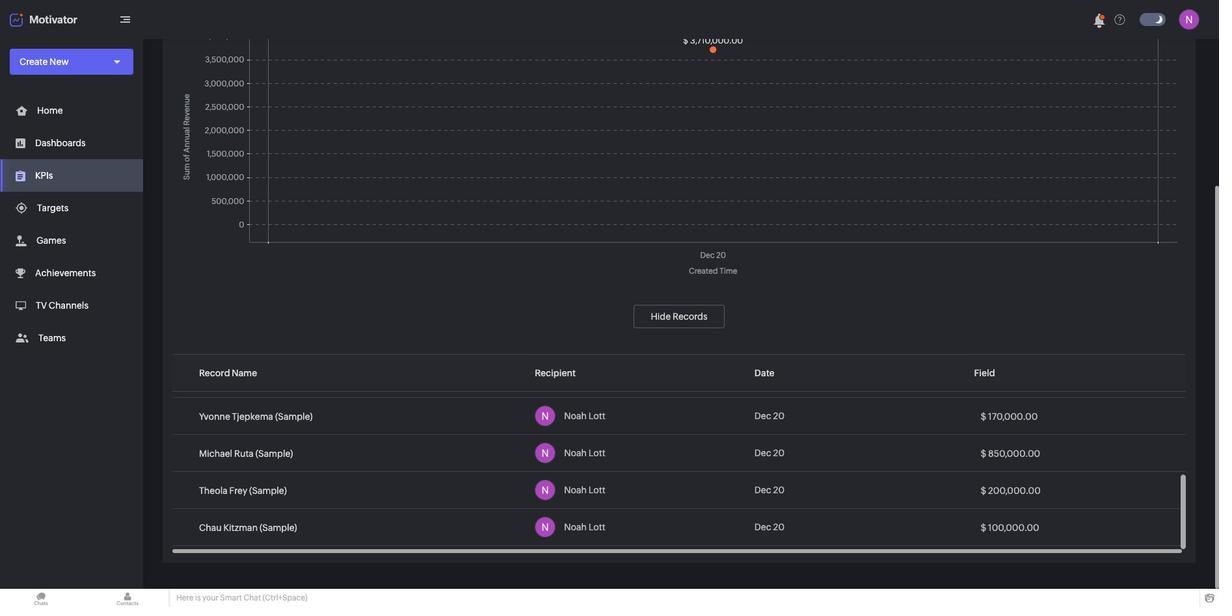 Task type: describe. For each thing, give the bounding box(es) containing it.
create new
[[20, 57, 69, 67]]

$ for $ 100,000.00
[[981, 523, 986, 533]]

noah lott for yvonne tjepkema (sample)
[[564, 411, 605, 422]]

name
[[232, 368, 257, 379]]

chau
[[199, 523, 222, 533]]

noah lott for theola frey (sample)
[[564, 485, 605, 496]]

user image
[[1179, 9, 1200, 30]]

$ 270,000.00
[[981, 375, 1039, 385]]

kitzman
[[223, 523, 258, 533]]

motivator
[[29, 13, 77, 26]]

michael
[[199, 449, 232, 459]]

your
[[202, 594, 219, 603]]

100,000.00
[[988, 523, 1039, 533]]

lott for kayleigh lace (sample)
[[589, 374, 605, 384]]

record
[[199, 368, 230, 379]]

dec for $ 170,000.00
[[755, 411, 771, 422]]

targets
[[37, 203, 69, 213]]

teams
[[38, 333, 66, 343]]

username image for yvonne tjepkema (sample)
[[535, 406, 556, 427]]

chat
[[244, 594, 261, 603]]

$ 100,000.00
[[981, 523, 1039, 533]]

tv
[[36, 301, 47, 311]]

frey
[[229, 486, 247, 496]]

username image for kayleigh lace (sample)
[[535, 369, 556, 390]]

$ for $ 270,000.00
[[981, 375, 986, 385]]

noah for yvonne tjepkema (sample)
[[564, 411, 587, 422]]

date
[[755, 368, 775, 379]]

dec 20 for $ 100,000.00
[[755, 522, 785, 533]]

yvonne
[[199, 412, 230, 422]]

dec 20 for $ 200,000.00
[[755, 485, 785, 496]]

tab panel containing hide records
[[172, 0, 1190, 550]]

20 for $ 270,000.00
[[773, 374, 785, 384]]

(ctrl+space)
[[263, 594, 308, 603]]

20 for $ 100,000.00
[[773, 522, 785, 533]]

username image for michael ruta (sample)
[[535, 443, 556, 464]]

contacts image
[[87, 589, 168, 608]]

$ 200,000.00
[[981, 486, 1041, 496]]

username image for chau kitzman (sample)
[[535, 517, 556, 538]]

hide
[[651, 312, 671, 322]]

record name
[[199, 368, 257, 379]]

dec 20 for $ 850,000.00
[[755, 448, 785, 459]]

channels
[[49, 301, 88, 311]]

theola frey (sample)
[[199, 486, 287, 496]]

(sample) for michael ruta (sample)
[[255, 449, 293, 459]]

tv channels
[[36, 301, 88, 311]]

20 for $ 850,000.00
[[773, 448, 785, 459]]

list containing home
[[0, 94, 143, 355]]

$ 850,000.00
[[981, 449, 1040, 459]]

noah for theola frey (sample)
[[564, 485, 587, 496]]

$ for $ 170,000.00
[[981, 412, 986, 422]]

michael ruta (sample)
[[199, 449, 293, 459]]

170,000.00
[[988, 412, 1038, 422]]

chats image
[[0, 589, 82, 608]]

lace
[[237, 375, 257, 385]]



Task type: vqa. For each thing, say whether or not it's contained in the screenshot.
mmm d, yyyy text field
no



Task type: locate. For each thing, give the bounding box(es) containing it.
1 username image from the top
[[535, 369, 556, 390]]

4 lott from the top
[[589, 485, 605, 496]]

5 20 from the top
[[773, 522, 785, 533]]

theola
[[199, 486, 228, 496]]

username image
[[535, 443, 556, 464], [535, 480, 556, 501]]

lott for chau kitzman (sample)
[[589, 522, 605, 533]]

$ left 170,000.00
[[981, 412, 986, 422]]

5 dec from the top
[[755, 522, 771, 533]]

noah lott
[[564, 374, 605, 384], [564, 411, 605, 422], [564, 448, 605, 459], [564, 485, 605, 496], [564, 522, 605, 533]]

dec for $ 200,000.00
[[755, 485, 771, 496]]

hide records button
[[634, 305, 724, 329]]

1 noah lott from the top
[[564, 374, 605, 384]]

lott
[[589, 374, 605, 384], [589, 411, 605, 422], [589, 448, 605, 459], [589, 485, 605, 496], [589, 522, 605, 533]]

3 dec from the top
[[755, 448, 771, 459]]

kayleigh
[[199, 375, 235, 385]]

username image for theola frey (sample)
[[535, 480, 556, 501]]

0 vertical spatial username image
[[535, 369, 556, 390]]

dec for $ 270,000.00
[[755, 374, 771, 384]]

3 20 from the top
[[773, 448, 785, 459]]

(sample) right lace
[[259, 375, 297, 385]]

smart
[[220, 594, 242, 603]]

noah for kayleigh lace (sample)
[[564, 374, 587, 384]]

lott for theola frey (sample)
[[589, 485, 605, 496]]

tab panel
[[172, 0, 1190, 550]]

2 noah lott from the top
[[564, 411, 605, 422]]

2 lott from the top
[[589, 411, 605, 422]]

tjepkema
[[232, 412, 273, 422]]

2 $ from the top
[[981, 412, 986, 422]]

1 $ from the top
[[981, 375, 986, 385]]

2 username image from the top
[[535, 480, 556, 501]]

(sample) right kitzman
[[260, 523, 297, 533]]

(sample) right frey on the left bottom of the page
[[249, 486, 287, 496]]

(sample) right the ruta
[[255, 449, 293, 459]]

3 dec 20 from the top
[[755, 448, 785, 459]]

ruta
[[234, 449, 254, 459]]

4 noah from the top
[[564, 485, 587, 496]]

1 username image from the top
[[535, 443, 556, 464]]

yvonne tjepkema (sample)
[[199, 412, 313, 422]]

0 vertical spatial username image
[[535, 443, 556, 464]]

4 20 from the top
[[773, 485, 785, 496]]

3 lott from the top
[[589, 448, 605, 459]]

username image
[[535, 369, 556, 390], [535, 406, 556, 427], [535, 517, 556, 538]]

lott for yvonne tjepkema (sample)
[[589, 411, 605, 422]]

here is your smart chat (ctrl+space)
[[176, 594, 308, 603]]

3 $ from the top
[[981, 449, 986, 459]]

noah lott for kayleigh lace (sample)
[[564, 374, 605, 384]]

20 for $ 170,000.00
[[773, 411, 785, 422]]

$ for $ 850,000.00
[[981, 449, 986, 459]]

dec for $ 100,000.00
[[755, 522, 771, 533]]

$ left "270,000.00"
[[981, 375, 986, 385]]

records
[[673, 312, 708, 322]]

lott for michael ruta (sample)
[[589, 448, 605, 459]]

noah lott for michael ruta (sample)
[[564, 448, 605, 459]]

dashboards
[[35, 138, 86, 148]]

2 dec from the top
[[755, 411, 771, 422]]

dec 20 for $ 270,000.00
[[755, 374, 785, 384]]

noah lott for chau kitzman (sample)
[[564, 522, 605, 533]]

5 $ from the top
[[981, 523, 986, 533]]

$ for $ 200,000.00
[[981, 486, 986, 496]]

4 dec from the top
[[755, 485, 771, 496]]

achievements
[[35, 268, 96, 278]]

2 dec 20 from the top
[[755, 411, 785, 422]]

(sample) for kayleigh lace (sample)
[[259, 375, 297, 385]]

5 noah lott from the top
[[564, 522, 605, 533]]

20 for $ 200,000.00
[[773, 485, 785, 496]]

1 noah from the top
[[564, 374, 587, 384]]

field
[[974, 368, 995, 379]]

5 dec 20 from the top
[[755, 522, 785, 533]]

20
[[773, 374, 785, 384], [773, 411, 785, 422], [773, 448, 785, 459], [773, 485, 785, 496], [773, 522, 785, 533]]

noah for chau kitzman (sample)
[[564, 522, 587, 533]]

(sample) right the tjepkema
[[275, 412, 313, 422]]

$ left 850,000.00
[[981, 449, 986, 459]]

5 lott from the top
[[589, 522, 605, 533]]

games
[[36, 236, 66, 246]]

(sample) for theola frey (sample)
[[249, 486, 287, 496]]

1 vertical spatial username image
[[535, 480, 556, 501]]

dec
[[755, 374, 771, 384], [755, 411, 771, 422], [755, 448, 771, 459], [755, 485, 771, 496], [755, 522, 771, 533]]

create
[[20, 57, 48, 67]]

$
[[981, 375, 986, 385], [981, 412, 986, 422], [981, 449, 986, 459], [981, 486, 986, 496], [981, 523, 986, 533]]

chau kitzman (sample)
[[199, 523, 297, 533]]

270,000.00
[[988, 375, 1039, 385]]

1 vertical spatial username image
[[535, 406, 556, 427]]

recipient
[[535, 368, 576, 379]]

3 username image from the top
[[535, 517, 556, 538]]

(sample)
[[259, 375, 297, 385], [275, 412, 313, 422], [255, 449, 293, 459], [249, 486, 287, 496], [260, 523, 297, 533]]

$ left 200,000.00 on the right bottom of page
[[981, 486, 986, 496]]

1 20 from the top
[[773, 374, 785, 384]]

is
[[195, 594, 201, 603]]

$ left 100,000.00
[[981, 523, 986, 533]]

1 dec from the top
[[755, 374, 771, 384]]

850,000.00
[[988, 449, 1040, 459]]

kayleigh lace (sample)
[[199, 375, 297, 385]]

2 noah from the top
[[564, 411, 587, 422]]

noah
[[564, 374, 587, 384], [564, 411, 587, 422], [564, 448, 587, 459], [564, 485, 587, 496], [564, 522, 587, 533]]

dec for $ 850,000.00
[[755, 448, 771, 459]]

4 dec 20 from the top
[[755, 485, 785, 496]]

3 noah from the top
[[564, 448, 587, 459]]

$ 170,000.00
[[981, 412, 1038, 422]]

200,000.00
[[988, 486, 1041, 496]]

new
[[50, 57, 69, 67]]

here
[[176, 594, 194, 603]]

dec 20
[[755, 374, 785, 384], [755, 411, 785, 422], [755, 448, 785, 459], [755, 485, 785, 496], [755, 522, 785, 533]]

4 noah lott from the top
[[564, 485, 605, 496]]

2 username image from the top
[[535, 406, 556, 427]]

2 20 from the top
[[773, 411, 785, 422]]

noah for michael ruta (sample)
[[564, 448, 587, 459]]

1 dec 20 from the top
[[755, 374, 785, 384]]

(sample) for yvonne tjepkema (sample)
[[275, 412, 313, 422]]

list
[[0, 94, 143, 355]]

help image
[[1114, 14, 1125, 25]]

kpis
[[35, 170, 53, 181]]

1 lott from the top
[[589, 374, 605, 384]]

dec 20 for $ 170,000.00
[[755, 411, 785, 422]]

4 $ from the top
[[981, 486, 986, 496]]

2 vertical spatial username image
[[535, 517, 556, 538]]

hide records
[[651, 312, 708, 322]]

5 noah from the top
[[564, 522, 587, 533]]

3 noah lott from the top
[[564, 448, 605, 459]]

(sample) for chau kitzman (sample)
[[260, 523, 297, 533]]

home
[[37, 105, 63, 116]]



